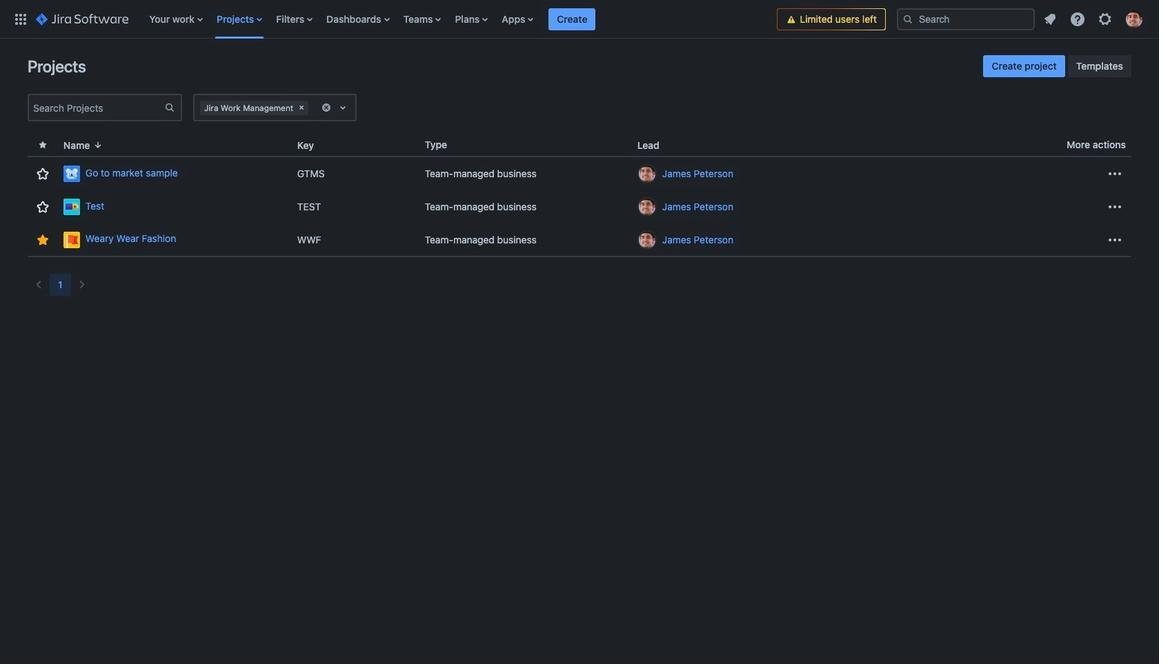 Task type: describe. For each thing, give the bounding box(es) containing it.
search image
[[903, 13, 914, 25]]

appswitcher icon image
[[12, 11, 29, 27]]

star go to market sample image
[[34, 166, 51, 182]]

2 more image from the top
[[1107, 199, 1124, 215]]

0 horizontal spatial list
[[142, 0, 778, 38]]

primary element
[[8, 0, 778, 38]]

star test image
[[34, 199, 51, 215]]

your profile and settings image
[[1127, 11, 1143, 27]]

clear image
[[321, 102, 332, 113]]

help image
[[1070, 11, 1087, 27]]

Search field
[[897, 8, 1035, 30]]



Task type: locate. For each thing, give the bounding box(es) containing it.
0 vertical spatial more image
[[1107, 166, 1124, 182]]

jira software image
[[36, 11, 129, 27], [36, 11, 129, 27]]

open image
[[335, 99, 351, 116]]

1 horizontal spatial list
[[1038, 7, 1151, 31]]

1 more image from the top
[[1107, 166, 1124, 182]]

star weary wear fashion image
[[34, 232, 51, 248]]

previous image
[[30, 277, 47, 293]]

more image
[[1107, 166, 1124, 182], [1107, 199, 1124, 215], [1107, 232, 1124, 248]]

2 vertical spatial more image
[[1107, 232, 1124, 248]]

list item
[[549, 0, 596, 38]]

list
[[142, 0, 778, 38], [1038, 7, 1151, 31]]

None search field
[[897, 8, 1035, 30]]

notifications image
[[1042, 11, 1059, 27]]

settings image
[[1098, 11, 1114, 27]]

clear image
[[296, 102, 307, 113]]

more image for star go to market sample image
[[1107, 166, 1124, 182]]

Search Projects text field
[[29, 98, 164, 117]]

group
[[984, 55, 1132, 77]]

banner
[[0, 0, 1160, 39]]

next image
[[74, 277, 90, 293]]

1 vertical spatial more image
[[1107, 199, 1124, 215]]

more image for star weary wear fashion icon
[[1107, 232, 1124, 248]]

3 more image from the top
[[1107, 232, 1124, 248]]



Task type: vqa. For each thing, say whether or not it's contained in the screenshot.
Due
no



